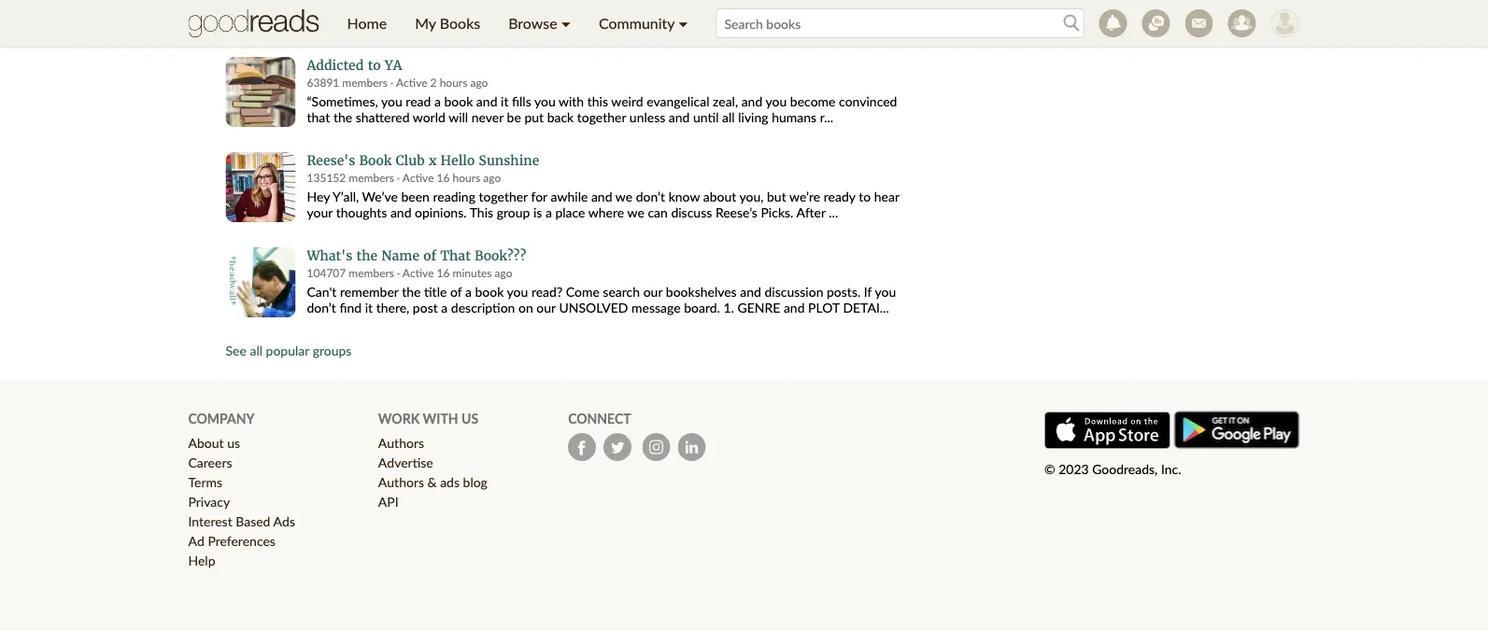 Task type: describe. For each thing, give the bounding box(es) containing it.
managed
[[659, 0, 726, 3]]

emma
[[748, 0, 789, 3]]

what's the name of that book??? link
[[307, 248, 908, 264]]

and left the be
[[477, 93, 498, 109]]

with inside our shared shelf is currently dormant and not managed by emma and her team. dear readers,   as part of my work with un women, i have started reading as many books and essays about equality as i ca...
[[502, 3, 527, 19]]

hello
[[441, 152, 475, 169]]

advertise
[[378, 455, 433, 471]]

not
[[628, 0, 656, 3]]

thoughts
[[336, 205, 387, 221]]

community
[[599, 14, 675, 32]]

bob builder image
[[1272, 9, 1300, 37]]

&
[[428, 475, 437, 491]]

2 hours ago element
[[430, 76, 488, 89]]

preferences
[[208, 534, 276, 550]]

goodreads,
[[1093, 462, 1158, 478]]

reese's book club x hello sunshine link
[[307, 152, 908, 169]]

to inside addicted to ya 63891 members · active 2 hours ago "sometimes, you read a book and it fills you with this weird evangelical zeal, and you become convinced that the shattered world will never be put back together unless and until all living humans r...
[[368, 57, 381, 74]]

title
[[424, 284, 447, 300]]

dear
[[307, 3, 335, 19]]

· for name
[[397, 266, 400, 280]]

find
[[340, 300, 362, 316]]

bookshelves
[[666, 284, 737, 300]]

reading inside our shared shelf is currently dormant and not managed by emma and her team. dear readers,   as part of my work with un women, i have started reading as many books and essays about equality as i ca...
[[686, 3, 729, 19]]

ready
[[824, 189, 856, 205]]

authors link
[[378, 436, 424, 451]]

▾ for community ▾
[[679, 14, 688, 32]]

y'all,
[[333, 189, 359, 205]]

it inside the what's the name of that book??? 104707 members · active 16 minutes ago can't remember the title of a book you read? come search our bookshelves and discussion posts. if you don't find it there, post a description on our unsolved message board.  1. genre and plot detai...
[[365, 300, 373, 316]]

convinced
[[839, 93, 898, 109]]

can't
[[307, 284, 337, 300]]

that
[[441, 248, 471, 264]]

goodreads on facebook image
[[568, 434, 596, 462]]

ago inside addicted to ya 63891 members · active 2 hours ago "sometimes, you read a book and it fills you with this weird evangelical zeal, and you become convinced that the shattered world will never be put back together unless and until all living humans r...
[[471, 76, 488, 89]]

book inside the what's the name of that book??? 104707 members · active 16 minutes ago can't remember the title of a book you read? come search our bookshelves and discussion posts. if you don't find it there, post a description on our unsolved message board.  1. genre and plot detai...
[[475, 284, 504, 300]]

readers,
[[338, 3, 387, 19]]

you left "become"
[[766, 93, 787, 109]]

2 authors from the top
[[378, 475, 424, 491]]

on
[[519, 300, 533, 316]]

books
[[440, 14, 481, 32]]

with inside addicted to ya 63891 members · active 2 hours ago "sometimes, you read a book and it fills you with this weird evangelical zeal, and you become convinced that the shattered world will never be put back together unless and until all living humans r...
[[559, 93, 584, 109]]

sunshine
[[479, 152, 540, 169]]

is
[[435, 0, 446, 3]]

book???
[[475, 248, 526, 264]]

help link
[[188, 553, 215, 569]]

books
[[782, 3, 816, 19]]

2 vertical spatial of
[[450, 284, 462, 300]]

and left plot
[[784, 300, 805, 316]]

goodreads on instagram image
[[643, 434, 671, 462]]

1 vertical spatial the
[[357, 248, 378, 264]]

1.
[[724, 300, 735, 316]]

all inside addicted to ya 63891 members · active 2 hours ago "sometimes, you read a book and it fills you with this weird evangelical zeal, and you become convinced that the shattered world will never be put back together unless and until all living humans r...
[[723, 109, 735, 125]]

we're
[[790, 189, 821, 205]]

see
[[226, 343, 247, 359]]

members for the
[[349, 266, 394, 280]]

don't inside the what's the name of that book??? 104707 members · active 16 minutes ago can't remember the title of a book you read? come search our bookshelves and discussion posts. if you don't find it there, post a description on our unsolved message board.  1. genre and plot detai...
[[307, 300, 336, 316]]

16 for hello
[[437, 171, 450, 185]]

a right post
[[441, 300, 448, 316]]

women,
[[553, 3, 601, 19]]

posts.
[[827, 284, 861, 300]]

authors & ads blog link
[[378, 475, 488, 491]]

reese's
[[716, 205, 758, 221]]

privacy link
[[188, 494, 230, 510]]

if
[[864, 284, 872, 300]]

book inside addicted to ya 63891 members · active 2 hours ago "sometimes, you read a book and it fills you with this weird evangelical zeal, and you become convinced that the shattered world will never be put back together unless and until all living humans r...
[[444, 93, 473, 109]]

active inside addicted to ya 63891 members · active 2 hours ago "sometimes, you read a book and it fills you with this weird evangelical zeal, and you become convinced that the shattered world will never be put back together unless and until all living humans r...
[[396, 76, 428, 89]]

Search books text field
[[716, 8, 1085, 38]]

hours inside reese's book club x hello sunshine 135152 members · active 16 hours ago hey y'all,  we've been reading together for awhile and we don't know about you, but we're ready to hear your thoughts and opinions. this group is a place where we can discuss reese's picks.  after ...
[[453, 171, 481, 185]]

work with us authors advertise authors & ads blog api
[[378, 411, 488, 510]]

as
[[390, 3, 404, 19]]

api link
[[378, 494, 399, 510]]

part
[[408, 3, 431, 19]]

Search for books to add to your shelves search field
[[716, 8, 1085, 38]]

r...
[[820, 109, 834, 125]]

blog
[[463, 475, 488, 491]]

terms link
[[188, 475, 223, 491]]

members inside addicted to ya 63891 members · active 2 hours ago "sometimes, you read a book and it fills you with this weird evangelical zeal, and you become convinced that the shattered world will never be put back together unless and until all living humans r...
[[342, 76, 388, 89]]

popular
[[266, 343, 309, 359]]

what's the name of that book??? 104707 members · active 16 minutes ago can't remember the title of a book you read? come search our bookshelves and discussion posts. if you don't find it there, post a description on our unsolved message board.  1. genre and plot detai...
[[307, 248, 897, 316]]

of inside our shared shelf is currently dormant and not managed by emma and her team. dear readers,   as part of my work with un women, i have started reading as many books and essays about equality as i ca...
[[434, 3, 446, 19]]

0 horizontal spatial as
[[392, 19, 405, 35]]

us for with
[[462, 411, 479, 427]]

careers
[[188, 455, 232, 471]]

api
[[378, 494, 399, 510]]

but
[[767, 189, 787, 205]]

is
[[534, 205, 542, 221]]

ya
[[385, 57, 402, 74]]

notifications image
[[1100, 9, 1128, 37]]

humans
[[772, 109, 817, 125]]

search
[[603, 284, 640, 300]]

my
[[415, 14, 436, 32]]

don't inside reese's book club x hello sunshine 135152 members · active 16 hours ago hey y'all,  we've been reading together for awhile and we don't know about you, but we're ready to hear your thoughts and opinions. this group is a place where we can discuss reese's picks.  after ...
[[636, 189, 666, 205]]

download app for android image
[[1174, 411, 1301, 450]]

1 and from the left
[[596, 0, 625, 3]]

be
[[507, 109, 521, 125]]

and right zeal,
[[742, 93, 763, 109]]

hey
[[307, 189, 330, 205]]

have
[[612, 3, 639, 19]]

plot
[[809, 300, 840, 316]]

groups
[[313, 343, 352, 359]]

2 and from the left
[[791, 0, 820, 3]]

shared
[[339, 0, 390, 3]]

genre
[[738, 300, 781, 316]]

▾ for browse ▾
[[562, 14, 571, 32]]

careers link
[[188, 455, 232, 471]]

you right the fills
[[535, 93, 556, 109]]

my
[[449, 3, 466, 19]]

detai...
[[843, 300, 890, 316]]

back
[[547, 109, 574, 125]]

16 minutes ago element
[[437, 266, 513, 280]]

us for about
[[227, 436, 240, 451]]

connect
[[568, 411, 631, 427]]

unless
[[630, 109, 666, 125]]

what's
[[307, 248, 353, 264]]

this
[[588, 93, 608, 109]]

for
[[531, 189, 548, 205]]

1 vertical spatial of
[[424, 248, 437, 264]]

advertise link
[[378, 455, 433, 471]]

name
[[382, 248, 420, 264]]

based
[[236, 514, 271, 530]]

together inside reese's book club x hello sunshine 135152 members · active 16 hours ago hey y'all,  we've been reading together for awhile and we don't know about you, but we're ready to hear your thoughts and opinions. this group is a place where we can discuss reese's picks.  after ...
[[479, 189, 528, 205]]

members for book
[[349, 171, 394, 185]]

message
[[632, 300, 681, 316]]

135152
[[307, 171, 346, 185]]

63891
[[307, 76, 340, 89]]



Task type: vqa. For each thing, say whether or not it's contained in the screenshot.


Task type: locate. For each thing, give the bounding box(es) containing it.
of
[[434, 3, 446, 19], [424, 248, 437, 264], [450, 284, 462, 300]]

equality
[[344, 19, 389, 35]]

· inside reese's book club x hello sunshine 135152 members · active 16 hours ago hey y'all,  we've been reading together for awhile and we don't know about you, but we're ready to hear your thoughts and opinions. this group is a place where we can discuss reese's picks.  after ...
[[397, 171, 400, 185]]

reese's book club x hello sunshine 135152 members · active 16 hours ago hey y'all,  we've been reading together for awhile and we don't know about you, but we're ready to hear your thoughts and opinions. this group is a place where we can discuss reese's picks.  after ...
[[307, 152, 900, 221]]

1 ▾ from the left
[[562, 14, 571, 32]]

about down the our
[[307, 19, 340, 35]]

ago down sunshine
[[484, 171, 501, 185]]

together left for
[[479, 189, 528, 205]]

0 horizontal spatial to
[[368, 57, 381, 74]]

0 vertical spatial it
[[501, 93, 509, 109]]

don't
[[636, 189, 666, 205], [307, 300, 336, 316]]

my books link
[[401, 0, 495, 47]]

16 hours ago element
[[437, 171, 501, 185]]

your
[[307, 205, 333, 221]]

members down book
[[349, 171, 394, 185]]

it
[[501, 93, 509, 109], [365, 300, 373, 316]]

we've
[[362, 189, 398, 205]]

1 vertical spatial about
[[704, 189, 737, 205]]

you left the 'read' at the left top
[[381, 93, 403, 109]]

our
[[307, 0, 335, 3]]

and left "until"
[[669, 109, 690, 125]]

0 vertical spatial about
[[307, 19, 340, 35]]

reading down 16 hours ago "element"
[[433, 189, 476, 205]]

2 vertical spatial ago
[[495, 266, 513, 280]]

with right work
[[423, 411, 459, 427]]

friend requests image
[[1229, 9, 1257, 37]]

1 horizontal spatial ▾
[[679, 14, 688, 32]]

1 horizontal spatial and
[[791, 0, 820, 3]]

0 horizontal spatial about
[[307, 19, 340, 35]]

inbox image
[[1186, 9, 1214, 37]]

hours down hello
[[453, 171, 481, 185]]

us right about
[[227, 436, 240, 451]]

0 vertical spatial all
[[723, 109, 735, 125]]

a inside reese's book club x hello sunshine 135152 members · active 16 hours ago hey y'all,  we've been reading together for awhile and we don't know about you, but we're ready to hear your thoughts and opinions. this group is a place where we can discuss reese's picks.  after ...
[[546, 205, 552, 221]]

with left un
[[502, 3, 527, 19]]

2023
[[1059, 462, 1089, 478]]

0 horizontal spatial i
[[408, 19, 412, 35]]

discuss
[[671, 205, 712, 221]]

after
[[797, 205, 826, 221]]

·
[[391, 76, 394, 89], [397, 171, 400, 185], [397, 266, 400, 280]]

and right books
[[819, 3, 841, 19]]

▾
[[562, 14, 571, 32], [679, 14, 688, 32]]

ca...
[[415, 19, 437, 35]]

us up blog
[[462, 411, 479, 427]]

browse ▾ button
[[495, 0, 585, 47]]

1 vertical spatial together
[[479, 189, 528, 205]]

and left her
[[791, 0, 820, 3]]

it right find at left
[[365, 300, 373, 316]]

and right awhile at the left top of page
[[592, 189, 613, 205]]

us
[[462, 411, 479, 427], [227, 436, 240, 451]]

started
[[642, 3, 683, 19]]

the right that
[[334, 109, 352, 125]]

and right 1.
[[740, 284, 762, 300]]

0 vertical spatial authors
[[378, 436, 424, 451]]

evangelical
[[647, 93, 710, 109]]

what's the name of that book??? image
[[226, 248, 296, 318]]

1 horizontal spatial about
[[704, 189, 737, 205]]

1 horizontal spatial don't
[[636, 189, 666, 205]]

a down minutes
[[465, 284, 472, 300]]

privacy
[[188, 494, 230, 510]]

"sometimes,
[[307, 93, 378, 109]]

2 horizontal spatial with
[[559, 93, 584, 109]]

addicted to ya image
[[226, 57, 296, 127]]

ago
[[471, 76, 488, 89], [484, 171, 501, 185], [495, 266, 513, 280]]

reese's book club x hello sunshine image
[[226, 152, 296, 222]]

· for club
[[397, 171, 400, 185]]

us inside work with us authors advertise authors & ads blog api
[[462, 411, 479, 427]]

zeal,
[[713, 93, 738, 109]]

book down 2 hours ago element
[[444, 93, 473, 109]]

0 horizontal spatial our
[[537, 300, 556, 316]]

1 vertical spatial all
[[250, 343, 263, 359]]

2 vertical spatial the
[[402, 284, 421, 300]]

about left you,
[[704, 189, 737, 205]]

about inside our shared shelf is currently dormant and not managed by emma and her team. dear readers,   as part of my work with un women, i have started reading as many books and essays about equality as i ca...
[[307, 19, 340, 35]]

authors up the advertise
[[378, 436, 424, 451]]

a
[[435, 93, 441, 109], [546, 205, 552, 221], [465, 284, 472, 300], [441, 300, 448, 316]]

0 horizontal spatial the
[[334, 109, 352, 125]]

currently
[[450, 0, 523, 3]]

members inside reese's book club x hello sunshine 135152 members · active 16 hours ago hey y'all,  we've been reading together for awhile and we don't know about you, but we're ready to hear your thoughts and opinions. this group is a place where we can discuss reese's picks.  after ...
[[349, 171, 394, 185]]

0 vertical spatial to
[[368, 57, 381, 74]]

0 vertical spatial ago
[[471, 76, 488, 89]]

all right see
[[250, 343, 263, 359]]

active inside reese's book club x hello sunshine 135152 members · active 16 hours ago hey y'all,  we've been reading together for awhile and we don't know about you, but we're ready to hear your thoughts and opinions. this group is a place where we can discuss reese's picks.  after ...
[[403, 171, 434, 185]]

together inside addicted to ya 63891 members · active 2 hours ago "sometimes, you read a book and it fills you with this weird evangelical zeal, and you become convinced that the shattered world will never be put back together unless and until all living humans r...
[[577, 109, 626, 125]]

0 horizontal spatial all
[[250, 343, 263, 359]]

together right back
[[577, 109, 626, 125]]

authors
[[378, 436, 424, 451], [378, 475, 424, 491]]

ago inside the what's the name of that book??? 104707 members · active 16 minutes ago can't remember the title of a book you read? come search our bookshelves and discussion posts. if you don't find it there, post a description on our unsolved message board.  1. genre and plot detai...
[[495, 266, 513, 280]]

16 for that
[[437, 266, 450, 280]]

1 vertical spatial hours
[[453, 171, 481, 185]]

1 vertical spatial ·
[[397, 171, 400, 185]]

you left read?
[[507, 284, 528, 300]]

1 vertical spatial book
[[475, 284, 504, 300]]

fills
[[512, 93, 532, 109]]

company
[[188, 411, 255, 427]]

1 horizontal spatial us
[[462, 411, 479, 427]]

there,
[[376, 300, 410, 316]]

to left the ya
[[368, 57, 381, 74]]

book
[[359, 152, 392, 169]]

16 down hello
[[437, 171, 450, 185]]

us inside company about us careers terms privacy interest based ads ad preferences help
[[227, 436, 240, 451]]

16
[[437, 171, 450, 185], [437, 266, 450, 280]]

0 vertical spatial of
[[434, 3, 446, 19]]

hours right 2
[[440, 76, 468, 89]]

▾ down the 'managed'
[[679, 14, 688, 32]]

the left name
[[357, 248, 378, 264]]

active inside the what's the name of that book??? 104707 members · active 16 minutes ago can't remember the title of a book you read? come search our bookshelves and discussion posts. if you don't find it there, post a description on our unsolved message board.  1. genre and plot detai...
[[403, 266, 434, 280]]

· inside the what's the name of that book??? 104707 members · active 16 minutes ago can't remember the title of a book you read? come search our bookshelves and discussion posts. if you don't find it there, post a description on our unsolved message board.  1. genre and plot detai...
[[397, 266, 400, 280]]

don't left know
[[636, 189, 666, 205]]

members up "sometimes,
[[342, 76, 388, 89]]

download app for ios image
[[1045, 412, 1171, 450]]

her
[[824, 0, 849, 3]]

0 vertical spatial members
[[342, 76, 388, 89]]

community ▾ button
[[585, 0, 702, 47]]

you right if
[[875, 284, 897, 300]]

ago for sunshine
[[484, 171, 501, 185]]

hours inside addicted to ya 63891 members · active 2 hours ago "sometimes, you read a book and it fills you with this weird evangelical zeal, and you become convinced that the shattered world will never be put back together unless and until all living humans r...
[[440, 76, 468, 89]]

interest
[[188, 514, 232, 530]]

0 vertical spatial with
[[502, 3, 527, 19]]

0 vertical spatial the
[[334, 109, 352, 125]]

team.
[[852, 0, 892, 3]]

our
[[644, 284, 663, 300], [537, 300, 556, 316]]

never
[[472, 109, 504, 125]]

terms
[[188, 475, 223, 491]]

book
[[444, 93, 473, 109], [475, 284, 504, 300]]

0 horizontal spatial it
[[365, 300, 373, 316]]

of left that
[[424, 248, 437, 264]]

a right the 'read' at the left top
[[435, 93, 441, 109]]

picks.
[[761, 205, 794, 221]]

about inside reese's book club x hello sunshine 135152 members · active 16 hours ago hey y'all,  we've been reading together for awhile and we don't know about you, but we're ready to hear your thoughts and opinions. this group is a place where we can discuss reese's picks.  after ...
[[704, 189, 737, 205]]

my group discussions image
[[1143, 9, 1171, 37]]

2 vertical spatial active
[[403, 266, 434, 280]]

· down name
[[397, 266, 400, 280]]

2 vertical spatial members
[[349, 266, 394, 280]]

1 horizontal spatial reading
[[686, 3, 729, 19]]

1 vertical spatial to
[[859, 189, 871, 205]]

0 vertical spatial hours
[[440, 76, 468, 89]]

1 horizontal spatial book
[[475, 284, 504, 300]]

members up remember
[[349, 266, 394, 280]]

0 vertical spatial don't
[[636, 189, 666, 205]]

0 horizontal spatial ▾
[[562, 14, 571, 32]]

0 horizontal spatial book
[[444, 93, 473, 109]]

essays
[[844, 3, 881, 19]]

goodreads on linkedin image
[[678, 434, 706, 462]]

hours
[[440, 76, 468, 89], [453, 171, 481, 185]]

0 horizontal spatial and
[[596, 0, 625, 3]]

reading
[[686, 3, 729, 19], [433, 189, 476, 205]]

1 vertical spatial with
[[559, 93, 584, 109]]

1 vertical spatial 16
[[437, 266, 450, 280]]

i
[[605, 3, 608, 19], [408, 19, 412, 35]]

1 horizontal spatial all
[[723, 109, 735, 125]]

with inside work with us authors advertise authors & ads blog api
[[423, 411, 459, 427]]

active for club
[[403, 171, 434, 185]]

to inside reese's book club x hello sunshine 135152 members · active 16 hours ago hey y'all,  we've been reading together for awhile and we don't know about you, but we're ready to hear your thoughts and opinions. this group is a place where we can discuss reese's picks.  after ...
[[859, 189, 871, 205]]

don't left find at left
[[307, 300, 336, 316]]

board.
[[684, 300, 720, 316]]

un
[[530, 3, 550, 19]]

authors down "advertise" link
[[378, 475, 424, 491]]

until
[[694, 109, 719, 125]]

as left part on the top
[[392, 19, 405, 35]]

members inside the what's the name of that book??? 104707 members · active 16 minutes ago can't remember the title of a book you read? come search our bookshelves and discussion posts. if you don't find it there, post a description on our unsolved message board.  1. genre and plot detai...
[[349, 266, 394, 280]]

put
[[525, 109, 544, 125]]

reading left the by
[[686, 3, 729, 19]]

2 ▾ from the left
[[679, 14, 688, 32]]

i left ca...
[[408, 19, 412, 35]]

active for name
[[403, 266, 434, 280]]

1 vertical spatial reading
[[433, 189, 476, 205]]

1 horizontal spatial with
[[502, 3, 527, 19]]

unsolved
[[559, 300, 628, 316]]

© 2023 goodreads, inc.
[[1045, 462, 1182, 478]]

0 vertical spatial us
[[462, 411, 479, 427]]

active down name
[[403, 266, 434, 280]]

goodreads on twitter image
[[604, 434, 632, 462]]

many
[[747, 3, 778, 19]]

1 vertical spatial authors
[[378, 475, 424, 491]]

0 vertical spatial book
[[444, 93, 473, 109]]

1 authors from the top
[[378, 436, 424, 451]]

1 vertical spatial us
[[227, 436, 240, 451]]

0 horizontal spatial us
[[227, 436, 240, 451]]

· down the ya
[[391, 76, 394, 89]]

my books
[[415, 14, 481, 32]]

home link
[[333, 0, 401, 47]]

ago for book???
[[495, 266, 513, 280]]

the left title
[[402, 284, 421, 300]]

0 horizontal spatial don't
[[307, 300, 336, 316]]

1 16 from the top
[[437, 171, 450, 185]]

2 vertical spatial ·
[[397, 266, 400, 280]]

menu containing home
[[333, 0, 702, 47]]

as left many
[[732, 3, 744, 19]]

and right thoughts
[[391, 205, 412, 221]]

2 vertical spatial with
[[423, 411, 459, 427]]

16 up title
[[437, 266, 450, 280]]

and left not
[[596, 0, 625, 3]]

club
[[396, 152, 425, 169]]

you,
[[740, 189, 764, 205]]

0 vertical spatial reading
[[686, 3, 729, 19]]

2 horizontal spatial the
[[402, 284, 421, 300]]

active down club
[[403, 171, 434, 185]]

1 horizontal spatial the
[[357, 248, 378, 264]]

book down 16 minutes ago element
[[475, 284, 504, 300]]

to left hear
[[859, 189, 871, 205]]

the inside addicted to ya 63891 members · active 2 hours ago "sometimes, you read a book and it fills you with this weird evangelical zeal, and you become convinced that the shattered world will never be put back together unless and until all living humans r...
[[334, 109, 352, 125]]

x
[[429, 152, 437, 169]]

1 vertical spatial don't
[[307, 300, 336, 316]]

©
[[1045, 462, 1056, 478]]

our right search
[[644, 284, 663, 300]]

1 horizontal spatial as
[[732, 3, 744, 19]]

browse ▾
[[509, 14, 571, 32]]

it inside addicted to ya 63891 members · active 2 hours ago "sometimes, you read a book and it fills you with this weird evangelical zeal, and you become convinced that the shattered world will never be put back together unless and until all living humans r...
[[501, 93, 509, 109]]

2
[[430, 76, 437, 89]]

menu
[[333, 0, 702, 47]]

· down club
[[397, 171, 400, 185]]

0 vertical spatial active
[[396, 76, 428, 89]]

our right on
[[537, 300, 556, 316]]

1 vertical spatial it
[[365, 300, 373, 316]]

0 horizontal spatial with
[[423, 411, 459, 427]]

ago down the book???
[[495, 266, 513, 280]]

16 inside the what's the name of that book??? 104707 members · active 16 minutes ago can't remember the title of a book you read? come search our bookshelves and discussion posts. if you don't find it there, post a description on our unsolved message board.  1. genre and plot detai...
[[437, 266, 450, 280]]

help
[[188, 553, 215, 569]]

a inside addicted to ya 63891 members · active 2 hours ago "sometimes, you read a book and it fills you with this weird evangelical zeal, and you become convinced that the shattered world will never be put back together unless and until all living humans r...
[[435, 93, 441, 109]]

2 16 from the top
[[437, 266, 450, 280]]

16 inside reese's book club x hello sunshine 135152 members · active 16 hours ago hey y'all,  we've been reading together for awhile and we don't know about you, but we're ready to hear your thoughts and opinions. this group is a place where we can discuss reese's picks.  after ...
[[437, 171, 450, 185]]

▾ inside dropdown button
[[679, 14, 688, 32]]

0 vertical spatial together
[[577, 109, 626, 125]]

of left my
[[434, 3, 446, 19]]

▾ inside popup button
[[562, 14, 571, 32]]

reading inside reese's book club x hello sunshine 135152 members · active 16 hours ago hey y'all,  we've been reading together for awhile and we don't know about you, but we're ready to hear your thoughts and opinions. this group is a place where we can discuss reese's picks.  after ...
[[433, 189, 476, 205]]

opinions.
[[415, 205, 467, 221]]

i left have
[[605, 3, 608, 19]]

1 horizontal spatial together
[[577, 109, 626, 125]]

with left this
[[559, 93, 584, 109]]

reese's
[[307, 152, 355, 169]]

together
[[577, 109, 626, 125], [479, 189, 528, 205]]

ad
[[188, 534, 205, 550]]

1 horizontal spatial i
[[605, 3, 608, 19]]

1 horizontal spatial it
[[501, 93, 509, 109]]

it left the fills
[[501, 93, 509, 109]]

living
[[739, 109, 769, 125]]

and inside our shared shelf is currently dormant and not managed by emma and her team. dear readers,   as part of my work with un women, i have started reading as many books and essays about equality as i ca...
[[819, 3, 841, 19]]

discussion
[[765, 284, 824, 300]]

addicted
[[307, 57, 364, 74]]

1 vertical spatial active
[[403, 171, 434, 185]]

0 horizontal spatial reading
[[433, 189, 476, 205]]

1 horizontal spatial to
[[859, 189, 871, 205]]

work
[[469, 3, 498, 19]]

· inside addicted to ya 63891 members · active 2 hours ago "sometimes, you read a book and it fills you with this weird evangelical zeal, and you become convinced that the shattered world will never be put back together unless and until all living humans r...
[[391, 76, 394, 89]]

1 vertical spatial members
[[349, 171, 394, 185]]

▾ down dormant
[[562, 14, 571, 32]]

0 vertical spatial 16
[[437, 171, 450, 185]]

all right "until"
[[723, 109, 735, 125]]

ago inside reese's book club x hello sunshine 135152 members · active 16 hours ago hey y'all,  we've been reading together for awhile and we don't know about you, but we're ready to hear your thoughts and opinions. this group is a place where we can discuss reese's picks.  after ...
[[484, 171, 501, 185]]

0 horizontal spatial together
[[479, 189, 528, 205]]

active up the 'read' at the left top
[[396, 76, 428, 89]]

of right title
[[450, 284, 462, 300]]

with
[[502, 3, 527, 19], [559, 93, 584, 109], [423, 411, 459, 427]]

0 vertical spatial ·
[[391, 76, 394, 89]]

104707
[[307, 266, 346, 280]]

1 vertical spatial ago
[[484, 171, 501, 185]]

1 horizontal spatial our
[[644, 284, 663, 300]]

will
[[449, 109, 468, 125]]

ago up the never on the top left of page
[[471, 76, 488, 89]]

a right is
[[546, 205, 552, 221]]



